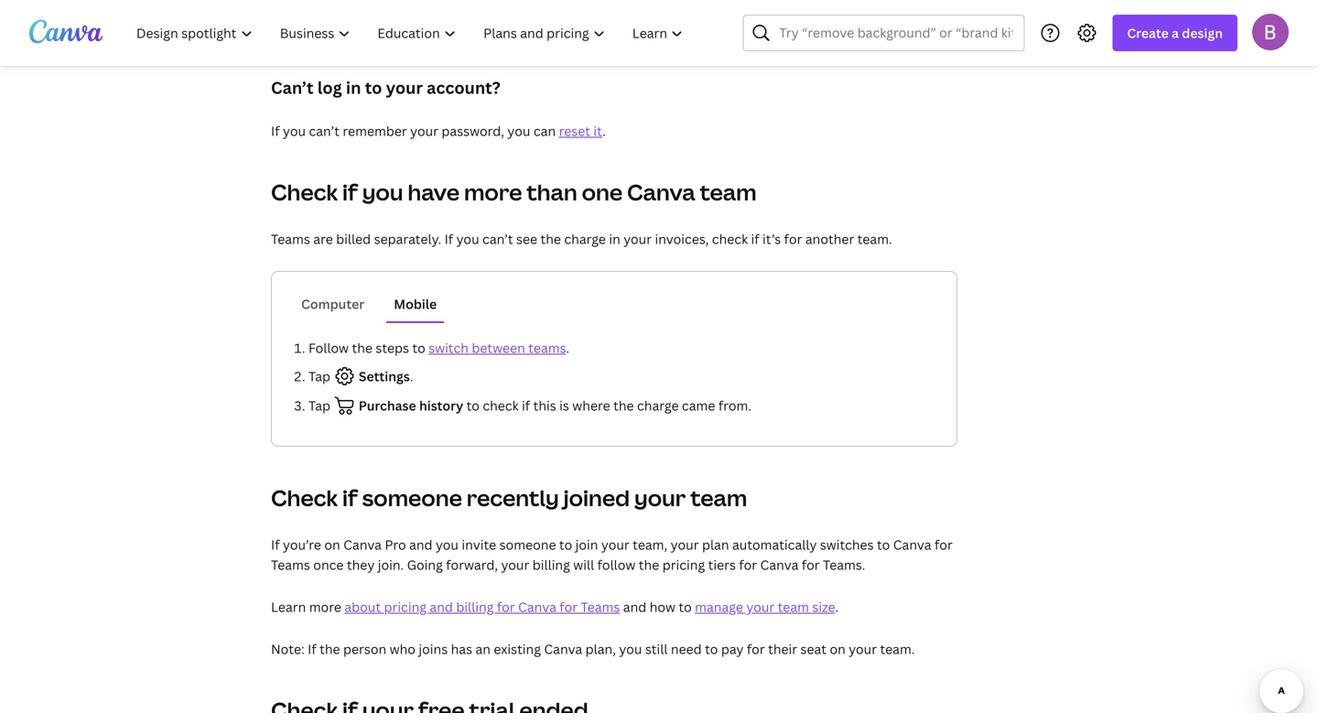 Task type: locate. For each thing, give the bounding box(es) containing it.
and up going
[[409, 536, 433, 554]]

reset
[[559, 122, 591, 140]]

the
[[541, 230, 561, 248], [352, 339, 373, 357], [614, 397, 634, 414], [639, 556, 660, 574], [320, 641, 340, 658]]

check
[[712, 230, 748, 248], [483, 397, 519, 414]]

1 horizontal spatial charge
[[637, 397, 679, 414]]

in
[[346, 76, 361, 99], [609, 230, 621, 248]]

1 vertical spatial billing
[[456, 598, 494, 616]]

in down one
[[609, 230, 621, 248]]

the right see
[[541, 230, 561, 248]]

0 vertical spatial check
[[712, 230, 748, 248]]

the inside if you're on canva pro and you invite someone to join your team, your plan automatically switches to canva for teams once they join. going forward, your billing will follow the pricing tiers for canva for teams.
[[639, 556, 660, 574]]

has
[[451, 641, 473, 658]]

someone inside if you're on canva pro and you invite someone to join your team, your plan automatically switches to canva for teams once they join. going forward, your billing will follow the pricing tiers for canva for teams.
[[500, 536, 556, 554]]

billing left will
[[533, 556, 570, 574]]

they
[[347, 556, 375, 574]]

0 horizontal spatial in
[[346, 76, 361, 99]]

teams left are at left
[[271, 230, 310, 248]]

1 vertical spatial charge
[[637, 397, 679, 414]]

to left pay
[[705, 641, 718, 658]]

you left "have"
[[362, 177, 403, 207]]

1 horizontal spatial someone
[[500, 536, 556, 554]]

manage
[[695, 598, 743, 616]]

the down team,
[[639, 556, 660, 574]]

on
[[324, 536, 340, 554], [830, 641, 846, 658]]

if up "they"
[[342, 483, 358, 513]]

to
[[365, 76, 382, 99], [412, 339, 426, 357], [467, 397, 480, 414], [559, 536, 572, 554], [877, 536, 890, 554], [679, 598, 692, 616], [705, 641, 718, 658]]

your left password,
[[410, 122, 439, 140]]

if you can't remember your password, you can reset it .
[[271, 122, 606, 140]]

2 vertical spatial team
[[778, 598, 809, 616]]

charge down one
[[564, 230, 606, 248]]

follow
[[598, 556, 636, 574]]

1 horizontal spatial check
[[712, 230, 748, 248]]

need
[[671, 641, 702, 658]]

and left the how
[[623, 598, 647, 616]]

0 vertical spatial teams
[[271, 230, 310, 248]]

your left plan
[[671, 536, 699, 554]]

mobile
[[394, 295, 437, 313]]

team. right another
[[858, 230, 893, 248]]

1 vertical spatial more
[[309, 598, 341, 616]]

if right separately.
[[445, 230, 453, 248]]

can't log in to your account?
[[271, 76, 501, 99]]

if
[[342, 177, 358, 207], [751, 230, 760, 248], [522, 397, 530, 414], [342, 483, 358, 513]]

0 vertical spatial billing
[[533, 556, 570, 574]]

you left "still" at the bottom of the page
[[619, 641, 642, 658]]

0 horizontal spatial charge
[[564, 230, 606, 248]]

someone right invite
[[500, 536, 556, 554]]

0 vertical spatial charge
[[564, 230, 606, 248]]

billing inside if you're on canva pro and you invite someone to join your team, your plan automatically switches to canva for teams once they join. going forward, your billing will follow the pricing tiers for canva for teams.
[[533, 556, 570, 574]]

more
[[464, 177, 522, 207], [309, 598, 341, 616]]

1 vertical spatial on
[[830, 641, 846, 658]]

1 horizontal spatial can't
[[483, 230, 513, 248]]

if inside if you're on canva pro and you invite someone to join your team, your plan automatically switches to canva for teams once they join. going forward, your billing will follow the pricing tiers for canva for teams.
[[271, 536, 280, 554]]

1 vertical spatial tap
[[309, 397, 334, 414]]

teams down you're
[[271, 556, 310, 574]]

0 vertical spatial check
[[271, 177, 338, 207]]

you inside if you're on canva pro and you invite someone to join your team, your plan automatically switches to canva for teams once they join. going forward, your billing will follow the pricing tiers for canva for teams.
[[436, 536, 459, 554]]

0 vertical spatial someone
[[362, 483, 462, 513]]

on right seat
[[830, 641, 846, 658]]

1 tap from the top
[[309, 368, 334, 385]]

history
[[419, 397, 463, 414]]

canva
[[627, 177, 696, 207], [343, 536, 382, 554], [893, 536, 932, 554], [761, 556, 799, 574], [518, 598, 557, 616], [544, 641, 583, 658]]

pricing inside if you're on canva pro and you invite someone to join your team, your plan automatically switches to canva for teams once they join. going forward, your billing will follow the pricing tiers for canva for teams.
[[663, 556, 705, 574]]

size
[[813, 598, 835, 616]]

canva up "they"
[[343, 536, 382, 554]]

is
[[560, 397, 569, 414]]

0 vertical spatial more
[[464, 177, 522, 207]]

if right note:
[[308, 641, 317, 658]]

1 horizontal spatial billing
[[533, 556, 570, 574]]

charge
[[564, 230, 606, 248], [637, 397, 679, 414]]

billed
[[336, 230, 371, 248]]

you up going
[[436, 536, 459, 554]]

can't
[[271, 76, 314, 99]]

0 horizontal spatial can't
[[309, 122, 340, 140]]

0 horizontal spatial check
[[483, 397, 519, 414]]

team up invoices,
[[700, 177, 757, 207]]

you
[[283, 122, 306, 140], [508, 122, 531, 140], [362, 177, 403, 207], [457, 230, 479, 248], [436, 536, 459, 554], [619, 641, 642, 658]]

your left invoices,
[[624, 230, 652, 248]]

pricing down plan
[[663, 556, 705, 574]]

and
[[409, 536, 433, 554], [430, 598, 453, 616], [623, 598, 647, 616]]

your
[[386, 76, 423, 99], [410, 122, 439, 140], [624, 230, 652, 248], [635, 483, 686, 513], [601, 536, 630, 554], [671, 536, 699, 554], [501, 556, 530, 574], [747, 598, 775, 616], [849, 641, 877, 658]]

to up remember on the top left of the page
[[365, 76, 382, 99]]

. up is
[[566, 339, 570, 357]]

to check if this is where the charge came from.
[[463, 397, 752, 414]]

0 vertical spatial can't
[[309, 122, 340, 140]]

0 horizontal spatial more
[[309, 598, 341, 616]]

the left person
[[320, 641, 340, 658]]

can't left see
[[483, 230, 513, 248]]

0 vertical spatial pricing
[[663, 556, 705, 574]]

recently
[[467, 483, 559, 513]]

one
[[582, 177, 623, 207]]

check left it's
[[712, 230, 748, 248]]

teams are billed separately. if you can't see the charge in your invoices, check if it's for another team.
[[271, 230, 893, 248]]

team
[[700, 177, 757, 207], [691, 483, 747, 513], [778, 598, 809, 616]]

canva up existing
[[518, 598, 557, 616]]

team.
[[858, 230, 893, 248], [880, 641, 915, 658]]

how
[[650, 598, 676, 616]]

joined
[[564, 483, 630, 513]]

this
[[533, 397, 556, 414]]

invoices,
[[655, 230, 709, 248]]

if left this
[[522, 397, 530, 414]]

team up plan
[[691, 483, 747, 513]]

can't down log at the top of page
[[309, 122, 340, 140]]

your up team,
[[635, 483, 686, 513]]

have
[[408, 177, 460, 207]]

once
[[313, 556, 344, 574]]

2 check from the top
[[271, 483, 338, 513]]

check
[[271, 177, 338, 207], [271, 483, 338, 513]]

charge left came on the bottom of page
[[637, 397, 679, 414]]

0 horizontal spatial on
[[324, 536, 340, 554]]

automatically
[[732, 536, 817, 554]]

teams up plan,
[[581, 598, 620, 616]]

pricing
[[663, 556, 705, 574], [384, 598, 427, 616]]

than
[[527, 177, 577, 207]]

1 vertical spatial teams
[[271, 556, 310, 574]]

1 horizontal spatial in
[[609, 230, 621, 248]]

to right steps
[[412, 339, 426, 357]]

if you're on canva pro and you invite someone to join your team, your plan automatically switches to canva for teams once they join. going forward, your billing will follow the pricing tiers for canva for teams.
[[271, 536, 953, 574]]

more up see
[[464, 177, 522, 207]]

on up 'once'
[[324, 536, 340, 554]]

your up remember on the top left of the page
[[386, 76, 423, 99]]

remember
[[343, 122, 407, 140]]

if up billed
[[342, 177, 358, 207]]

pricing up who at the bottom
[[384, 598, 427, 616]]

team left size
[[778, 598, 809, 616]]

plan,
[[586, 641, 616, 658]]

tap
[[309, 368, 334, 385], [309, 397, 334, 414]]

to right history
[[467, 397, 480, 414]]

billing
[[533, 556, 570, 574], [456, 598, 494, 616]]

1 vertical spatial in
[[609, 230, 621, 248]]

check left this
[[483, 397, 519, 414]]

0 vertical spatial team
[[700, 177, 757, 207]]

0 horizontal spatial someone
[[362, 483, 462, 513]]

you down "have"
[[457, 230, 479, 248]]

canva left plan,
[[544, 641, 583, 658]]

0 vertical spatial on
[[324, 536, 340, 554]]

Try "remove background" or "brand kit" search field
[[780, 16, 1013, 50]]

learn
[[271, 598, 306, 616]]

1 vertical spatial can't
[[483, 230, 513, 248]]

2 tap from the top
[[309, 397, 334, 414]]

.
[[603, 122, 606, 140], [566, 339, 570, 357], [410, 368, 413, 385], [835, 598, 839, 616]]

billing down forward,
[[456, 598, 494, 616]]

more right the learn
[[309, 598, 341, 616]]

0 horizontal spatial billing
[[456, 598, 494, 616]]

a
[[1172, 24, 1179, 42]]

who
[[390, 641, 416, 658]]

your right seat
[[849, 641, 877, 658]]

teams
[[271, 230, 310, 248], [271, 556, 310, 574], [581, 598, 620, 616]]

1 horizontal spatial more
[[464, 177, 522, 207]]

1 horizontal spatial pricing
[[663, 556, 705, 574]]

0 vertical spatial in
[[346, 76, 361, 99]]

0 vertical spatial team.
[[858, 230, 893, 248]]

team. right seat
[[880, 641, 915, 658]]

1 vertical spatial someone
[[500, 536, 556, 554]]

1 vertical spatial check
[[271, 483, 338, 513]]

someone up pro
[[362, 483, 462, 513]]

create a design
[[1128, 24, 1223, 42]]

if left you're
[[271, 536, 280, 554]]

settings
[[359, 368, 410, 385]]

still
[[645, 641, 668, 658]]

1 check from the top
[[271, 177, 338, 207]]

can't
[[309, 122, 340, 140], [483, 230, 513, 248]]

the right where
[[614, 397, 634, 414]]

in right log at the top of page
[[346, 76, 361, 99]]

if
[[271, 122, 280, 140], [445, 230, 453, 248], [271, 536, 280, 554], [308, 641, 317, 658]]

check up are at left
[[271, 177, 338, 207]]

0 vertical spatial tap
[[309, 368, 334, 385]]

0 horizontal spatial pricing
[[384, 598, 427, 616]]

check up you're
[[271, 483, 338, 513]]

on inside if you're on canva pro and you invite someone to join your team, your plan automatically switches to canva for teams once they join. going forward, your billing will follow the pricing tiers for canva for teams.
[[324, 536, 340, 554]]



Task type: vqa. For each thing, say whether or not it's contained in the screenshot.
the top All
no



Task type: describe. For each thing, give the bounding box(es) containing it.
seat
[[801, 641, 827, 658]]

joins
[[419, 641, 448, 658]]

teams.
[[823, 556, 866, 574]]

computer button
[[294, 287, 372, 321]]

check for check if you have more than one canva team
[[271, 177, 338, 207]]

can
[[534, 122, 556, 140]]

and inside if you're on canva pro and you invite someone to join your team, your plan automatically switches to canva for teams once they join. going forward, your billing will follow the pricing tiers for canva for teams.
[[409, 536, 433, 554]]

canva up invoices,
[[627, 177, 696, 207]]

person
[[343, 641, 387, 658]]

to right switches
[[877, 536, 890, 554]]

1 vertical spatial team.
[[880, 641, 915, 658]]

check if you have more than one canva team
[[271, 177, 757, 207]]

plan
[[702, 536, 729, 554]]

join
[[576, 536, 598, 554]]

computer
[[301, 295, 365, 313]]

1 horizontal spatial on
[[830, 641, 846, 658]]

you down can't
[[283, 122, 306, 140]]

top level navigation element
[[125, 15, 699, 51]]

between
[[472, 339, 525, 357]]

you're
[[283, 536, 321, 554]]

. right reset
[[603, 122, 606, 140]]

password,
[[442, 122, 505, 140]]

create
[[1128, 24, 1169, 42]]

check for check if someone recently joined your team
[[271, 483, 338, 513]]

. down the teams.
[[835, 598, 839, 616]]

teams inside if you're on canva pro and you invite someone to join your team, your plan automatically switches to canva for teams once they join. going forward, your billing will follow the pricing tiers for canva for teams.
[[271, 556, 310, 574]]

create a design button
[[1113, 15, 1238, 51]]

canva down automatically at the right bottom of the page
[[761, 556, 799, 574]]

the left steps
[[352, 339, 373, 357]]

you left can
[[508, 122, 531, 140]]

account?
[[427, 76, 501, 99]]

your right forward,
[[501, 556, 530, 574]]

invite
[[462, 536, 496, 554]]

learn more about pricing and billing for canva for teams and how to manage your team size .
[[271, 598, 839, 616]]

team,
[[633, 536, 668, 554]]

bob builder image
[[1253, 14, 1289, 50]]

about pricing and billing for canva for teams link
[[345, 598, 620, 616]]

to right the how
[[679, 598, 692, 616]]

purchase
[[359, 397, 416, 414]]

existing
[[494, 641, 541, 658]]

your up 'follow' at the bottom left
[[601, 536, 630, 554]]

switches
[[820, 536, 874, 554]]

going
[[407, 556, 443, 574]]

reset it link
[[559, 122, 603, 140]]

. up purchase history
[[410, 368, 413, 385]]

teams
[[529, 339, 566, 357]]

another
[[806, 230, 855, 248]]

manage your team size link
[[695, 598, 835, 616]]

settings .
[[359, 368, 413, 385]]

1 vertical spatial pricing
[[384, 598, 427, 616]]

an
[[476, 641, 491, 658]]

to left join
[[559, 536, 572, 554]]

check if someone recently joined your team
[[271, 483, 747, 513]]

follow
[[309, 339, 349, 357]]

and up joins
[[430, 598, 453, 616]]

from.
[[719, 397, 752, 414]]

if left it's
[[751, 230, 760, 248]]

about
[[345, 598, 381, 616]]

design
[[1182, 24, 1223, 42]]

it
[[594, 122, 603, 140]]

switch between teams link
[[429, 339, 566, 357]]

steps
[[376, 339, 409, 357]]

tiers
[[708, 556, 736, 574]]

your right "manage"
[[747, 598, 775, 616]]

mobile button
[[387, 287, 444, 321]]

follow the steps to switch between teams .
[[309, 339, 570, 357]]

see
[[516, 230, 538, 248]]

where
[[573, 397, 610, 414]]

1 vertical spatial team
[[691, 483, 747, 513]]

2 vertical spatial teams
[[581, 598, 620, 616]]

join.
[[378, 556, 404, 574]]

if down can't
[[271, 122, 280, 140]]

forward,
[[446, 556, 498, 574]]

are
[[313, 230, 333, 248]]

note: if the person who joins has an existing canva plan, you still need to pay for their seat on your team.
[[271, 641, 915, 658]]

their
[[768, 641, 798, 658]]

separately.
[[374, 230, 442, 248]]

it's
[[763, 230, 781, 248]]

purchase history
[[356, 397, 463, 414]]

log
[[318, 76, 342, 99]]

1 vertical spatial check
[[483, 397, 519, 414]]

switch
[[429, 339, 469, 357]]

came
[[682, 397, 716, 414]]

canva right switches
[[893, 536, 932, 554]]

pro
[[385, 536, 406, 554]]

will
[[573, 556, 594, 574]]

note:
[[271, 641, 305, 658]]

pay
[[721, 641, 744, 658]]



